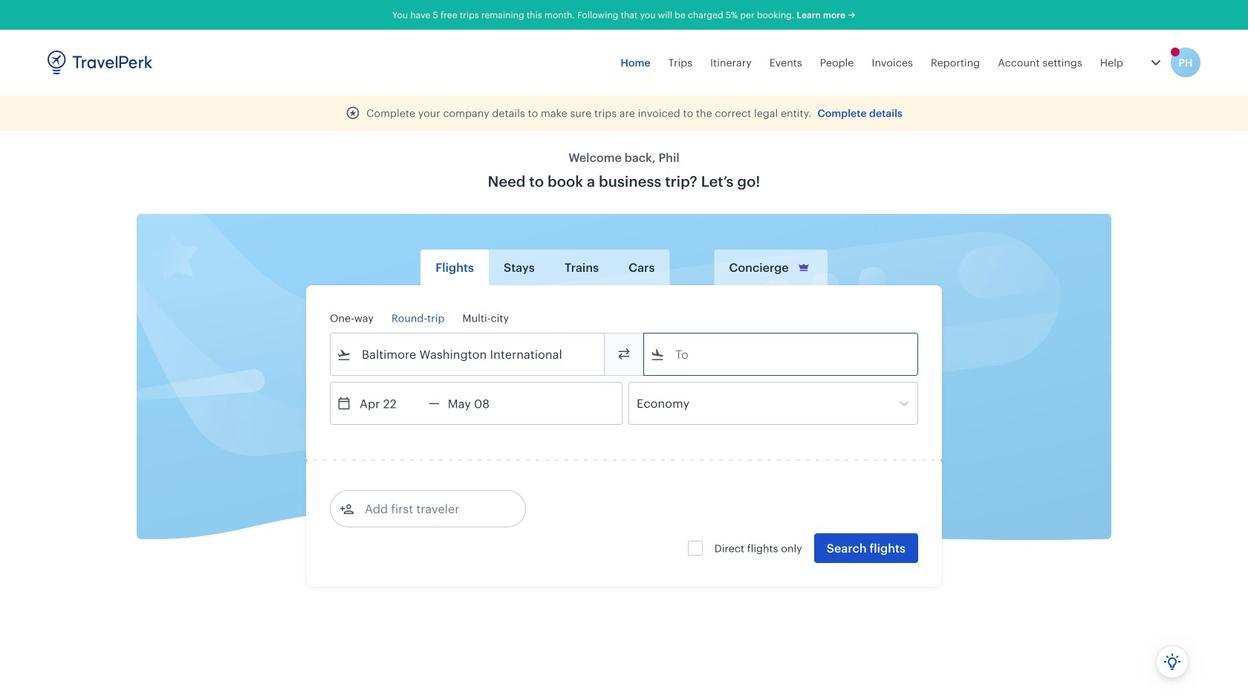 Task type: locate. For each thing, give the bounding box(es) containing it.
Depart text field
[[352, 383, 429, 424]]

Add first traveler search field
[[355, 497, 509, 521]]



Task type: describe. For each thing, give the bounding box(es) containing it.
From search field
[[352, 343, 585, 366]]

To search field
[[665, 343, 899, 366]]

Return text field
[[440, 383, 517, 424]]



